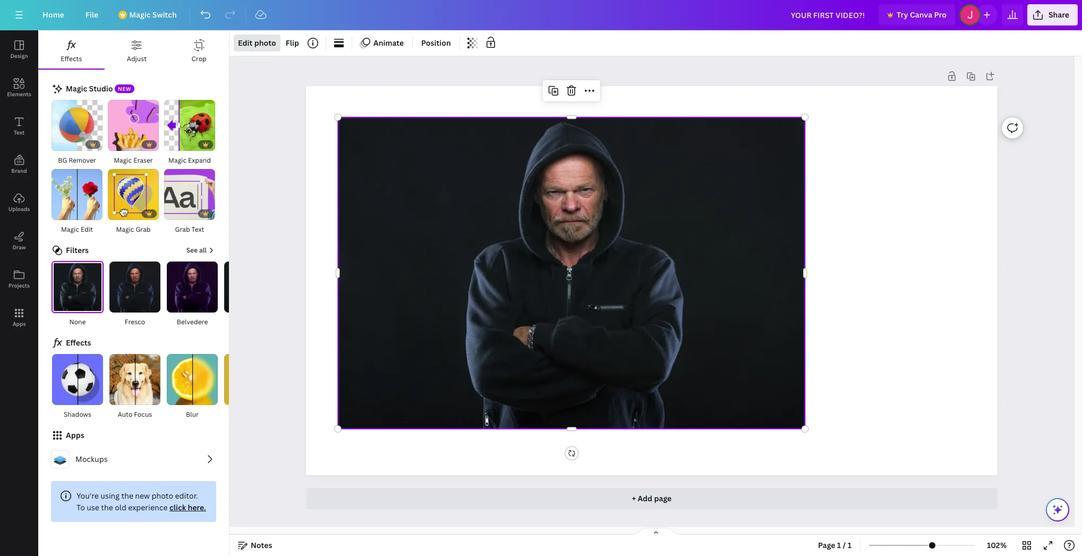 Task type: vqa. For each thing, say whether or not it's contained in the screenshot.
effects to the top
yes



Task type: locate. For each thing, give the bounding box(es) containing it.
edit photo button
[[234, 35, 281, 52]]

page 1 / 1
[[819, 540, 852, 550]]

focus
[[134, 410, 152, 419]]

notes
[[251, 540, 272, 550]]

+ add page button
[[306, 488, 998, 509]]

0 vertical spatial effects
[[61, 54, 82, 63]]

text up see all
[[192, 225, 204, 234]]

0 vertical spatial photo
[[254, 38, 276, 48]]

editor.
[[175, 491, 198, 501]]

0 horizontal spatial photo
[[152, 491, 173, 501]]

1 horizontal spatial 1
[[848, 540, 852, 550]]

edit inside button
[[81, 225, 93, 234]]

photo left 'flip'
[[254, 38, 276, 48]]

1 vertical spatial effects
[[66, 338, 91, 348]]

0 horizontal spatial apps
[[13, 320, 26, 327]]

apps
[[13, 320, 26, 327], [66, 430, 84, 440]]

apps down projects
[[13, 320, 26, 327]]

1 horizontal spatial grab
[[175, 225, 190, 234]]

show pages image
[[631, 527, 682, 536]]

grab text button
[[164, 169, 216, 236]]

position button
[[417, 35, 455, 52]]

blur
[[186, 410, 199, 419]]

102%
[[988, 540, 1007, 550]]

grab up see
[[175, 225, 190, 234]]

canva
[[911, 10, 933, 20]]

home link
[[34, 4, 73, 26]]

page
[[655, 493, 672, 503]]

1 horizontal spatial photo
[[254, 38, 276, 48]]

share
[[1049, 10, 1070, 20]]

1
[[838, 540, 842, 550], [848, 540, 852, 550]]

file button
[[77, 4, 107, 26]]

projects
[[8, 282, 30, 289]]

elements
[[7, 90, 31, 98]]

1 vertical spatial the
[[101, 502, 113, 513]]

1 vertical spatial edit
[[81, 225, 93, 234]]

grab
[[136, 225, 151, 234], [175, 225, 190, 234]]

animate button
[[357, 35, 408, 52]]

adjust button
[[105, 30, 169, 69]]

0 horizontal spatial 1
[[838, 540, 842, 550]]

2 1 from the left
[[848, 540, 852, 550]]

edit right crop button in the left top of the page
[[238, 38, 253, 48]]

effects down none
[[66, 338, 91, 348]]

shadows
[[64, 410, 91, 419]]

try canva pro
[[897, 10, 947, 20]]

the up old
[[121, 491, 133, 501]]

remover
[[69, 156, 96, 165]]

magic switch
[[129, 10, 177, 20]]

1 horizontal spatial the
[[121, 491, 133, 501]]

grab left grab text
[[136, 225, 151, 234]]

0 vertical spatial text
[[14, 129, 25, 136]]

1 1 from the left
[[838, 540, 842, 550]]

1 horizontal spatial apps
[[66, 430, 84, 440]]

page
[[819, 540, 836, 550]]

photo up experience
[[152, 491, 173, 501]]

magic up the filters
[[61, 225, 79, 234]]

the
[[121, 491, 133, 501], [101, 502, 113, 513]]

use
[[87, 502, 99, 513]]

0 vertical spatial the
[[121, 491, 133, 501]]

mockups
[[75, 454, 108, 464]]

auto focus button
[[108, 354, 162, 421]]

effects
[[61, 54, 82, 63], [66, 338, 91, 348]]

magic for magic studio new
[[66, 83, 87, 94]]

all
[[199, 246, 207, 255]]

photo
[[254, 38, 276, 48], [152, 491, 173, 501]]

effects button
[[38, 30, 105, 69]]

1 vertical spatial photo
[[152, 491, 173, 501]]

0 horizontal spatial the
[[101, 502, 113, 513]]

belvedere button
[[166, 261, 219, 328]]

magic grab
[[116, 225, 151, 234]]

magic left eraser
[[114, 156, 132, 165]]

see all button
[[185, 244, 216, 257]]

photo inside dropdown button
[[254, 38, 276, 48]]

position
[[422, 38, 451, 48]]

new
[[118, 85, 131, 93]]

fresco
[[125, 317, 145, 327]]

the down 'using'
[[101, 502, 113, 513]]

bg remover button
[[51, 99, 103, 166]]

edit
[[238, 38, 253, 48], [81, 225, 93, 234]]

elements button
[[0, 69, 38, 107]]

magic left studio
[[66, 83, 87, 94]]

none button
[[51, 261, 104, 328]]

apps down shadows
[[66, 430, 84, 440]]

magic expand button
[[164, 99, 216, 166]]

1 grab from the left
[[136, 225, 151, 234]]

edit up the filters
[[81, 225, 93, 234]]

magic inside button
[[129, 10, 151, 20]]

0 vertical spatial apps
[[13, 320, 26, 327]]

Design title text field
[[783, 4, 875, 26]]

magic right magic edit at the left top of the page
[[116, 225, 134, 234]]

magic left switch
[[129, 10, 151, 20]]

switch
[[152, 10, 177, 20]]

try
[[897, 10, 909, 20]]

0 horizontal spatial edit
[[81, 225, 93, 234]]

1 horizontal spatial text
[[192, 225, 204, 234]]

effects up the "magic studio new"
[[61, 54, 82, 63]]

magic
[[129, 10, 151, 20], [66, 83, 87, 94], [114, 156, 132, 165], [169, 156, 187, 165], [61, 225, 79, 234], [116, 225, 134, 234]]

0 vertical spatial edit
[[238, 38, 253, 48]]

magic eraser button
[[107, 99, 159, 166]]

new
[[135, 491, 150, 501]]

1 right /
[[848, 540, 852, 550]]

0 horizontal spatial text
[[14, 129, 25, 136]]

see all
[[186, 246, 207, 255]]

0 horizontal spatial grab
[[136, 225, 151, 234]]

text up brand button
[[14, 129, 25, 136]]

magic left expand in the top of the page
[[169, 156, 187, 165]]

main menu bar
[[0, 0, 1083, 30]]

1 left /
[[838, 540, 842, 550]]

apps inside button
[[13, 320, 26, 327]]

grab text
[[175, 225, 204, 234]]

edit inside dropdown button
[[238, 38, 253, 48]]

1 horizontal spatial edit
[[238, 38, 253, 48]]



Task type: describe. For each thing, give the bounding box(es) containing it.
here.
[[188, 502, 206, 513]]

home
[[43, 10, 64, 20]]

uploads
[[8, 205, 30, 213]]

side panel tab list
[[0, 30, 38, 337]]

adjust
[[127, 54, 147, 63]]

click here. button
[[170, 502, 206, 513]]

crop button
[[169, 30, 229, 69]]

magic edit
[[61, 225, 93, 234]]

magic studio new
[[66, 83, 131, 94]]

belvedere
[[177, 317, 208, 327]]

none
[[69, 317, 86, 327]]

fresco button
[[108, 261, 162, 328]]

photo inside you're using the new photo editor. to use the old experience
[[152, 491, 173, 501]]

share button
[[1028, 4, 1079, 26]]

text button
[[0, 107, 38, 145]]

text inside side panel tab list
[[14, 129, 25, 136]]

effects inside button
[[61, 54, 82, 63]]

file
[[85, 10, 98, 20]]

+
[[632, 493, 636, 503]]

projects button
[[0, 260, 38, 298]]

magic switch button
[[111, 4, 185, 26]]

bg
[[58, 156, 67, 165]]

draw button
[[0, 222, 38, 260]]

magic for magic expand
[[169, 156, 187, 165]]

magic for magic eraser
[[114, 156, 132, 165]]

magic for magic grab
[[116, 225, 134, 234]]

animate
[[374, 38, 404, 48]]

magic for magic edit
[[61, 225, 79, 234]]

magic expand
[[169, 156, 211, 165]]

notes button
[[234, 537, 277, 554]]

102% button
[[980, 537, 1015, 554]]

expand
[[188, 156, 211, 165]]

2 grab from the left
[[175, 225, 190, 234]]

pro
[[935, 10, 947, 20]]

design
[[10, 52, 28, 60]]

brand button
[[0, 145, 38, 183]]

old
[[115, 502, 126, 513]]

apps button
[[0, 298, 38, 337]]

1 vertical spatial text
[[192, 225, 204, 234]]

/
[[843, 540, 846, 550]]

shadows button
[[51, 354, 104, 421]]

using
[[101, 491, 120, 501]]

draw
[[12, 243, 26, 251]]

studio
[[89, 83, 113, 94]]

brand
[[11, 167, 27, 174]]

you're
[[77, 491, 99, 501]]

click here.
[[170, 502, 206, 513]]

uploads button
[[0, 183, 38, 222]]

canva assistant image
[[1052, 503, 1065, 516]]

+ add page
[[632, 493, 672, 503]]

edit photo
[[238, 38, 276, 48]]

mockups button
[[47, 446, 221, 473]]

eraser
[[134, 156, 153, 165]]

blur button
[[166, 354, 219, 421]]

to
[[77, 502, 85, 513]]

magic grab button
[[107, 169, 159, 236]]

magic edit button
[[51, 169, 103, 236]]

add
[[638, 493, 653, 503]]

magic eraser
[[114, 156, 153, 165]]

auto focus
[[118, 410, 152, 419]]

experience
[[128, 502, 168, 513]]

flip
[[286, 38, 299, 48]]

design button
[[0, 30, 38, 69]]

crop
[[192, 54, 207, 63]]

try canva pro button
[[879, 4, 956, 26]]

filters
[[66, 245, 89, 255]]

flip button
[[282, 35, 304, 52]]

auto
[[118, 410, 133, 419]]

you're using the new photo editor. to use the old experience
[[77, 491, 198, 513]]

click
[[170, 502, 186, 513]]

1 vertical spatial apps
[[66, 430, 84, 440]]

magic for magic switch
[[129, 10, 151, 20]]



